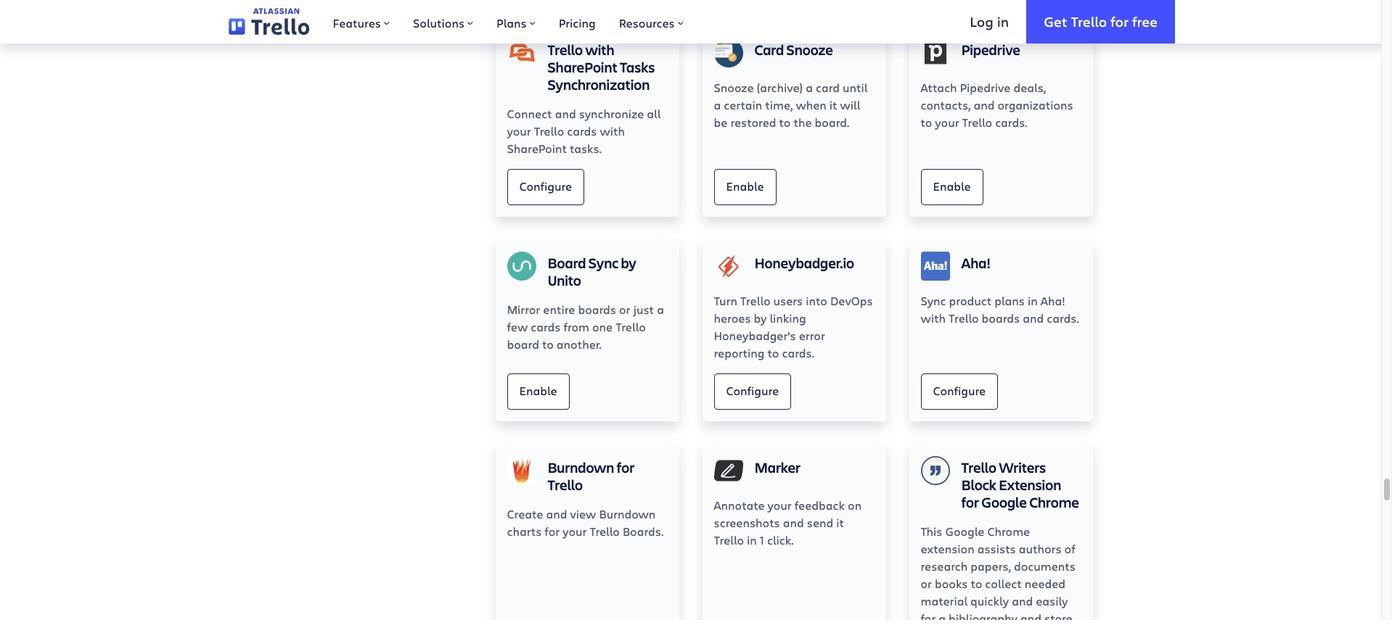 Task type: vqa. For each thing, say whether or not it's contained in the screenshot.


Task type: describe. For each thing, give the bounding box(es) containing it.
trello inside 'connect and synchronize all your trello cards with sharepoint tasks.'
[[534, 123, 564, 139]]

enable link for pipedrive
[[921, 169, 984, 205]]

feedback
[[795, 498, 845, 513]]

marker
[[755, 458, 801, 478]]

and inside attach pipedrive deals, contacts, and organizations to your trello cards.
[[974, 97, 995, 112]]

for inside create and view burndown charts for your trello boards.
[[545, 524, 560, 539]]

with inside 'connect and synchronize all your trello cards with sharepoint tasks.'
[[600, 123, 625, 139]]

your inside 'connect and synchronize all your trello cards with sharepoint tasks.'
[[507, 123, 531, 139]]

board
[[548, 253, 586, 273]]

quickly
[[971, 594, 1010, 609]]

product
[[950, 293, 992, 308]]

connect
[[507, 106, 552, 121]]

devops
[[831, 293, 873, 308]]

books
[[935, 576, 968, 592]]

(archive)
[[757, 80, 803, 95]]

board
[[507, 337, 540, 352]]

board sync by unito
[[548, 253, 637, 290]]

for inside this google chrome extension assists authors of research papers, documents or books to collect needed material quickly and easily for a bibliography and
[[921, 611, 936, 621]]

tasks
[[620, 57, 655, 77]]

click.
[[768, 533, 794, 548]]

of
[[1065, 542, 1076, 557]]

trello inside annotate your feedback on screenshots and send it trello in 1 click.
[[714, 533, 744, 548]]

it inside annotate your feedback on screenshots and send it trello in 1 click.
[[837, 515, 845, 531]]

attach pipedrive deals, contacts, and organizations to your trello cards.
[[921, 80, 1074, 130]]

be
[[714, 115, 728, 130]]

configure for trello with sharepoint tasks synchronization
[[520, 179, 572, 194]]

and inside 'connect and synchronize all your trello cards with sharepoint tasks.'
[[555, 106, 576, 121]]

burndown inside create and view burndown charts for your trello boards.
[[599, 507, 656, 522]]

configure link for aha!
[[921, 374, 999, 410]]

turn
[[714, 293, 738, 308]]

one
[[593, 319, 613, 335]]

synchronization
[[548, 75, 650, 94]]

for inside get trello for free link
[[1111, 12, 1129, 30]]

board.
[[815, 115, 850, 130]]

trello right get
[[1072, 12, 1108, 30]]

tasks.
[[570, 141, 602, 156]]

a up when
[[806, 80, 813, 95]]

trello inside trello with sharepoint tasks synchronization
[[548, 40, 583, 59]]

the
[[794, 115, 812, 130]]

certain
[[724, 97, 763, 112]]

extension
[[921, 542, 975, 557]]

screenshots
[[714, 515, 780, 531]]

google inside this google chrome extension assists authors of research papers, documents or books to collect needed material quickly and easily for a bibliography and
[[946, 524, 985, 539]]

just
[[634, 302, 654, 317]]

atlassian trello image
[[229, 8, 310, 35]]

pricing link
[[547, 0, 608, 44]]

resources
[[619, 15, 675, 31]]

cards inside mirror entire boards or just a few cards from one trello board to another.
[[531, 319, 561, 335]]

few
[[507, 319, 528, 335]]

to inside this google chrome extension assists authors of research papers, documents or books to collect needed material quickly and easily for a bibliography and
[[971, 576, 983, 592]]

and inside annotate your feedback on screenshots and send it trello in 1 click.
[[783, 515, 804, 531]]

card
[[755, 40, 785, 59]]

free
[[1133, 12, 1158, 30]]

solutions button
[[402, 0, 485, 44]]

get trello for free link
[[1027, 0, 1176, 44]]

boards.
[[623, 524, 664, 539]]

deals,
[[1014, 80, 1047, 95]]

writers
[[1000, 458, 1046, 478]]

material
[[921, 594, 968, 609]]

trello inside sync product plans in aha! with trello boards and cards.
[[949, 311, 979, 326]]

features button
[[321, 0, 402, 44]]

annotate
[[714, 498, 765, 513]]

card
[[816, 80, 840, 95]]

1 horizontal spatial snooze
[[787, 40, 834, 59]]

attach
[[921, 80, 958, 95]]

linking
[[770, 311, 807, 326]]

sync product plans in aha! with trello boards and cards.
[[921, 293, 1080, 326]]

on
[[848, 498, 862, 513]]

plans
[[995, 293, 1025, 308]]

get
[[1044, 12, 1068, 30]]

cards inside 'connect and synchronize all your trello cards with sharepoint tasks.'
[[567, 123, 597, 139]]

it inside snooze (archive) a card until a certain time, when it will be restored to the board.
[[830, 97, 838, 112]]

assists
[[978, 542, 1017, 557]]

sharepoint inside trello with sharepoint tasks synchronization
[[548, 57, 618, 77]]

get trello for free
[[1044, 12, 1158, 30]]

heroes
[[714, 311, 751, 326]]

for inside trello writers block extension for google chrome
[[962, 493, 980, 513]]

turn trello users into devops heroes by linking honeybadger's error reporting to cards.
[[714, 293, 873, 361]]

0 horizontal spatial aha!
[[962, 253, 991, 273]]

log in
[[970, 12, 1010, 30]]

cards. for aha!
[[1047, 311, 1080, 326]]

trello inside turn trello users into devops heroes by linking honeybadger's error reporting to cards.
[[741, 293, 771, 308]]

and inside sync product plans in aha! with trello boards and cards.
[[1023, 311, 1044, 326]]

honeybadger.io
[[755, 253, 855, 273]]

a up be
[[714, 97, 721, 112]]

view
[[570, 507, 597, 522]]

snooze (archive) a card until a certain time, when it will be restored to the board.
[[714, 80, 868, 130]]

easily
[[1036, 594, 1069, 609]]

aha! inside sync product plans in aha! with trello boards and cards.
[[1041, 293, 1066, 308]]

create and view burndown charts for your trello boards.
[[507, 507, 664, 539]]

authors
[[1019, 542, 1062, 557]]

restored
[[731, 115, 777, 130]]

your inside attach pipedrive deals, contacts, and organizations to your trello cards.
[[936, 115, 960, 130]]

trello inside attach pipedrive deals, contacts, and organizations to your trello cards.
[[963, 115, 993, 130]]

with inside sync product plans in aha! with trello boards and cards.
[[921, 311, 946, 326]]

configure link for honeybadger.io
[[714, 374, 792, 410]]

charts
[[507, 524, 542, 539]]

your inside create and view burndown charts for your trello boards.
[[563, 524, 587, 539]]

unito
[[548, 271, 581, 290]]

enable for board sync by unito
[[520, 383, 557, 399]]

features
[[333, 15, 381, 31]]

log in link
[[953, 0, 1027, 44]]

by inside board sync by unito
[[621, 253, 637, 273]]

cards. inside turn trello users into devops heroes by linking honeybadger's error reporting to cards.
[[782, 346, 815, 361]]

documents
[[1015, 559, 1076, 574]]

to inside mirror entire boards or just a few cards from one trello board to another.
[[542, 337, 554, 352]]



Task type: locate. For each thing, give the bounding box(es) containing it.
organizations
[[998, 97, 1074, 112]]

to
[[780, 115, 791, 130], [921, 115, 933, 130], [542, 337, 554, 352], [768, 346, 780, 361], [971, 576, 983, 592]]

for left free
[[1111, 12, 1129, 30]]

trello writers block extension for google chrome
[[962, 458, 1080, 513]]

boards inside sync product plans in aha! with trello boards and cards.
[[982, 311, 1020, 326]]

and inside create and view burndown charts for your trello boards.
[[546, 507, 567, 522]]

0 vertical spatial pipedrive
[[962, 40, 1021, 59]]

trello down contacts,
[[963, 115, 993, 130]]

snooze right card
[[787, 40, 834, 59]]

configure for honeybadger.io
[[727, 383, 779, 399]]

burndown
[[548, 458, 615, 478], [599, 507, 656, 522]]

configure link
[[507, 169, 585, 205], [714, 374, 792, 410], [921, 374, 999, 410]]

1 vertical spatial google
[[946, 524, 985, 539]]

2 horizontal spatial enable
[[934, 179, 971, 194]]

0 horizontal spatial cards.
[[782, 346, 815, 361]]

snooze
[[787, 40, 834, 59], [714, 80, 754, 95]]

by up honeybadger's at the bottom
[[754, 311, 767, 326]]

this google chrome extension assists authors of research papers, documents or books to collect needed material quickly and easily for a bibliography and 
[[921, 524, 1076, 621]]

a down material
[[939, 611, 946, 621]]

1 horizontal spatial or
[[921, 576, 932, 592]]

trello inside trello writers block extension for google chrome
[[962, 458, 997, 478]]

burndown up boards.
[[599, 507, 656, 522]]

0 vertical spatial cards
[[567, 123, 597, 139]]

trello down connect at the left top
[[534, 123, 564, 139]]

1 horizontal spatial enable
[[727, 179, 764, 194]]

1 horizontal spatial cards
[[567, 123, 597, 139]]

users
[[774, 293, 803, 308]]

1 vertical spatial it
[[837, 515, 845, 531]]

your inside annotate your feedback on screenshots and send it trello in 1 click.
[[768, 498, 792, 513]]

sharepoint inside 'connect and synchronize all your trello cards with sharepoint tasks.'
[[507, 141, 567, 156]]

in left 1
[[747, 533, 757, 548]]

sharepoint down connect at the left top
[[507, 141, 567, 156]]

pipedrive down "log in"
[[962, 40, 1021, 59]]

0 vertical spatial snooze
[[787, 40, 834, 59]]

chrome down writers
[[1030, 493, 1080, 513]]

and down the plans
[[1023, 311, 1044, 326]]

block
[[962, 475, 997, 495]]

with
[[586, 40, 615, 59], [600, 123, 625, 139], [921, 311, 946, 326]]

1 vertical spatial cards.
[[1047, 311, 1080, 326]]

1 vertical spatial sharepoint
[[507, 141, 567, 156]]

enable link for card snooze
[[714, 169, 777, 205]]

aha! up product
[[962, 253, 991, 273]]

trello up the view
[[548, 475, 583, 495]]

to down honeybadger's at the bottom
[[768, 346, 780, 361]]

1 horizontal spatial configure link
[[714, 374, 792, 410]]

1 vertical spatial snooze
[[714, 80, 754, 95]]

plans
[[497, 15, 527, 31]]

for
[[1111, 12, 1129, 30], [617, 458, 635, 478], [962, 493, 980, 513], [545, 524, 560, 539], [921, 611, 936, 621]]

0 vertical spatial aha!
[[962, 253, 991, 273]]

another.
[[557, 337, 602, 352]]

send
[[807, 515, 834, 531]]

to right "board"
[[542, 337, 554, 352]]

enable link for board sync by unito
[[507, 374, 570, 410]]

log
[[970, 12, 994, 30]]

cards
[[567, 123, 597, 139], [531, 319, 561, 335]]

annotate your feedback on screenshots and send it trello in 1 click.
[[714, 498, 862, 548]]

a inside this google chrome extension assists authors of research papers, documents or books to collect needed material quickly and easily for a bibliography and
[[939, 611, 946, 621]]

honeybadger's
[[714, 328, 796, 343]]

boards
[[578, 302, 617, 317], [982, 311, 1020, 326]]

sync inside board sync by unito
[[589, 253, 619, 273]]

cards. inside sync product plans in aha! with trello boards and cards.
[[1047, 311, 1080, 326]]

2 horizontal spatial in
[[1028, 293, 1038, 308]]

burndown inside "burndown for trello"
[[548, 458, 615, 478]]

to down contacts,
[[921, 115, 933, 130]]

to left the
[[780, 115, 791, 130]]

collect
[[986, 576, 1022, 592]]

enable for card snooze
[[727, 179, 764, 194]]

aha!
[[962, 253, 991, 273], [1041, 293, 1066, 308]]

or inside this google chrome extension assists authors of research papers, documents or books to collect needed material quickly and easily for a bibliography and
[[921, 576, 932, 592]]

chrome inside this google chrome extension assists authors of research papers, documents or books to collect needed material quickly and easily for a bibliography and
[[988, 524, 1031, 539]]

0 horizontal spatial configure link
[[507, 169, 585, 205]]

1 vertical spatial by
[[754, 311, 767, 326]]

0 horizontal spatial cards
[[531, 319, 561, 335]]

time,
[[766, 97, 793, 112]]

a right just
[[657, 302, 664, 317]]

0 vertical spatial it
[[830, 97, 838, 112]]

bibliography
[[949, 611, 1018, 621]]

cards up tasks.
[[567, 123, 597, 139]]

to inside snooze (archive) a card until a certain time, when it will be restored to the board.
[[780, 115, 791, 130]]

0 vertical spatial google
[[982, 493, 1028, 513]]

by up just
[[621, 253, 637, 273]]

in inside log in link
[[998, 12, 1010, 30]]

2 vertical spatial cards.
[[782, 346, 815, 361]]

1 vertical spatial cards
[[531, 319, 561, 335]]

1 horizontal spatial aha!
[[1041, 293, 1066, 308]]

1 horizontal spatial sync
[[921, 293, 947, 308]]

0 vertical spatial burndown
[[548, 458, 615, 478]]

for right charts
[[545, 524, 560, 539]]

pipedrive inside attach pipedrive deals, contacts, and organizations to your trello cards.
[[960, 80, 1011, 95]]

1 horizontal spatial by
[[754, 311, 767, 326]]

0 vertical spatial cards.
[[996, 115, 1028, 130]]

and right connect at the left top
[[555, 106, 576, 121]]

0 horizontal spatial boards
[[578, 302, 617, 317]]

sync
[[589, 253, 619, 273], [921, 293, 947, 308]]

until
[[843, 80, 868, 95]]

your down the view
[[563, 524, 587, 539]]

boards inside mirror entire boards or just a few cards from one trello board to another.
[[578, 302, 617, 317]]

trello down the view
[[590, 524, 620, 539]]

1 horizontal spatial configure
[[727, 383, 779, 399]]

and right contacts,
[[974, 97, 995, 112]]

chrome up assists on the right
[[988, 524, 1031, 539]]

trello inside create and view burndown charts for your trello boards.
[[590, 524, 620, 539]]

mirror
[[507, 302, 541, 317]]

your down connect at the left top
[[507, 123, 531, 139]]

1 horizontal spatial enable link
[[714, 169, 777, 205]]

2 vertical spatial in
[[747, 533, 757, 548]]

cards. inside attach pipedrive deals, contacts, and organizations to your trello cards.
[[996, 115, 1028, 130]]

sharepoint down pricing in the left of the page
[[548, 57, 618, 77]]

0 vertical spatial chrome
[[1030, 493, 1080, 513]]

1 vertical spatial in
[[1028, 293, 1038, 308]]

your down contacts,
[[936, 115, 960, 130]]

will
[[841, 97, 861, 112]]

enable for pipedrive
[[934, 179, 971, 194]]

1 vertical spatial aha!
[[1041, 293, 1066, 308]]

configure link for trello with sharepoint tasks synchronization
[[507, 169, 585, 205]]

1
[[760, 533, 765, 548]]

0 vertical spatial sync
[[589, 253, 619, 273]]

for up boards.
[[617, 458, 635, 478]]

1 vertical spatial chrome
[[988, 524, 1031, 539]]

1 vertical spatial with
[[600, 123, 625, 139]]

by inside turn trello users into devops heroes by linking honeybadger's error reporting to cards.
[[754, 311, 767, 326]]

and left the view
[[546, 507, 567, 522]]

2 horizontal spatial configure link
[[921, 374, 999, 410]]

1 horizontal spatial cards.
[[996, 115, 1028, 130]]

1 vertical spatial sync
[[921, 293, 947, 308]]

snooze inside snooze (archive) a card until a certain time, when it will be restored to the board.
[[714, 80, 754, 95]]

resources button
[[608, 0, 696, 44]]

error
[[799, 328, 826, 343]]

this
[[921, 524, 943, 539]]

pipedrive up contacts,
[[960, 80, 1011, 95]]

0 horizontal spatial enable
[[520, 383, 557, 399]]

extension
[[999, 475, 1062, 495]]

trello down just
[[616, 319, 646, 335]]

0 vertical spatial in
[[998, 12, 1010, 30]]

needed
[[1025, 576, 1066, 592]]

or left just
[[619, 302, 631, 317]]

chrome
[[1030, 493, 1080, 513], [988, 524, 1031, 539]]

to up "quickly"
[[971, 576, 983, 592]]

connect and synchronize all your trello cards with sharepoint tasks.
[[507, 106, 661, 156]]

it left will
[[830, 97, 838, 112]]

trello up heroes
[[741, 293, 771, 308]]

0 vertical spatial sharepoint
[[548, 57, 618, 77]]

0 horizontal spatial in
[[747, 533, 757, 548]]

to inside turn trello users into devops heroes by linking honeybadger's error reporting to cards.
[[768, 346, 780, 361]]

sync left product
[[921, 293, 947, 308]]

your up click.
[[768, 498, 792, 513]]

trello down product
[[949, 311, 979, 326]]

burndown up the view
[[548, 458, 615, 478]]

cards down entire
[[531, 319, 561, 335]]

0 horizontal spatial enable link
[[507, 374, 570, 410]]

0 horizontal spatial by
[[621, 253, 637, 273]]

google inside trello writers block extension for google chrome
[[982, 493, 1028, 513]]

1 vertical spatial pipedrive
[[960, 80, 1011, 95]]

plans button
[[485, 0, 547, 44]]

boards down the plans
[[982, 311, 1020, 326]]

card snooze
[[755, 40, 834, 59]]

pricing
[[559, 15, 596, 31]]

0 vertical spatial by
[[621, 253, 637, 273]]

0 vertical spatial or
[[619, 302, 631, 317]]

synchronize
[[579, 106, 644, 121]]

1 horizontal spatial in
[[998, 12, 1010, 30]]

trello with sharepoint tasks synchronization
[[548, 40, 655, 94]]

snooze up "certain"
[[714, 80, 754, 95]]

or up material
[[921, 576, 932, 592]]

or inside mirror entire boards or just a few cards from one trello board to another.
[[619, 302, 631, 317]]

1 horizontal spatial boards
[[982, 311, 1020, 326]]

with inside trello with sharepoint tasks synchronization
[[586, 40, 615, 59]]

into
[[806, 293, 828, 308]]

when
[[796, 97, 827, 112]]

create
[[507, 507, 543, 522]]

papers,
[[971, 559, 1012, 574]]

google up extension
[[946, 524, 985, 539]]

a inside mirror entire boards or just a few cards from one trello board to another.
[[657, 302, 664, 317]]

enable link
[[714, 169, 777, 205], [921, 169, 984, 205], [507, 374, 570, 410]]

and up click.
[[783, 515, 804, 531]]

for up extension
[[962, 493, 980, 513]]

burndown for trello
[[548, 458, 635, 495]]

0 horizontal spatial or
[[619, 302, 631, 317]]

for inside "burndown for trello"
[[617, 458, 635, 478]]

2 horizontal spatial enable link
[[921, 169, 984, 205]]

from
[[564, 319, 590, 335]]

trello left writers
[[962, 458, 997, 478]]

in right log
[[998, 12, 1010, 30]]

0 vertical spatial with
[[586, 40, 615, 59]]

boards up one
[[578, 302, 617, 317]]

for down material
[[921, 611, 936, 621]]

research
[[921, 559, 968, 574]]

0 horizontal spatial sync
[[589, 253, 619, 273]]

configure for aha!
[[934, 383, 986, 399]]

in inside annotate your feedback on screenshots and send it trello in 1 click.
[[747, 533, 757, 548]]

2 horizontal spatial configure
[[934, 383, 986, 399]]

all
[[647, 106, 661, 121]]

trello inside "burndown for trello"
[[548, 475, 583, 495]]

1 vertical spatial or
[[921, 576, 932, 592]]

aha! right the plans
[[1041, 293, 1066, 308]]

trello down screenshots
[[714, 533, 744, 548]]

sync inside sync product plans in aha! with trello boards and cards.
[[921, 293, 947, 308]]

sync right board
[[589, 253, 619, 273]]

mirror entire boards or just a few cards from one trello board to another.
[[507, 302, 664, 352]]

contacts,
[[921, 97, 971, 112]]

to inside attach pipedrive deals, contacts, and organizations to your trello cards.
[[921, 115, 933, 130]]

google down writers
[[982, 493, 1028, 513]]

in inside sync product plans in aha! with trello boards and cards.
[[1028, 293, 1038, 308]]

0 horizontal spatial snooze
[[714, 80, 754, 95]]

reporting
[[714, 346, 765, 361]]

chrome inside trello writers block extension for google chrome
[[1030, 493, 1080, 513]]

0 horizontal spatial configure
[[520, 179, 572, 194]]

cards.
[[996, 115, 1028, 130], [1047, 311, 1080, 326], [782, 346, 815, 361]]

pipedrive
[[962, 40, 1021, 59], [960, 80, 1011, 95]]

in right the plans
[[1028, 293, 1038, 308]]

solutions
[[413, 15, 465, 31]]

sharepoint
[[548, 57, 618, 77], [507, 141, 567, 156]]

it right send
[[837, 515, 845, 531]]

or
[[619, 302, 631, 317], [921, 576, 932, 592]]

trello down pricing in the left of the page
[[548, 40, 583, 59]]

trello inside mirror entire boards or just a few cards from one trello board to another.
[[616, 319, 646, 335]]

2 vertical spatial with
[[921, 311, 946, 326]]

1 vertical spatial burndown
[[599, 507, 656, 522]]

and down easily in the bottom of the page
[[1021, 611, 1042, 621]]

configure
[[520, 179, 572, 194], [727, 383, 779, 399], [934, 383, 986, 399]]

2 horizontal spatial cards.
[[1047, 311, 1080, 326]]

by
[[621, 253, 637, 273], [754, 311, 767, 326]]

cards. for pipedrive
[[996, 115, 1028, 130]]

and down collect
[[1012, 594, 1034, 609]]



